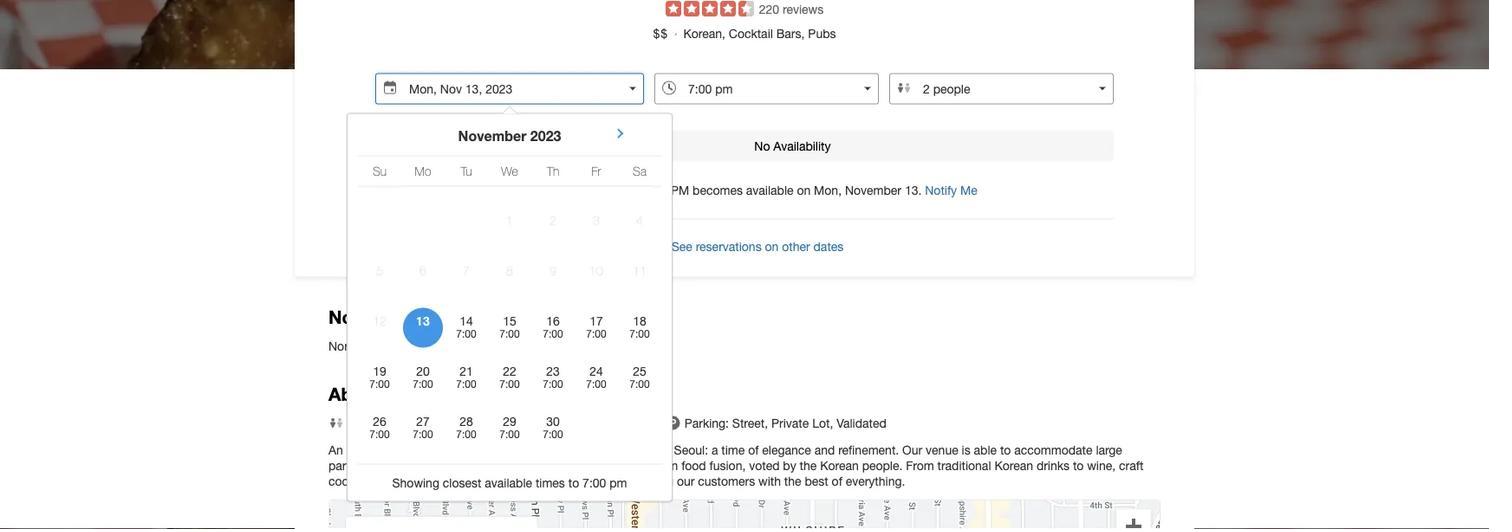 Task type: describe. For each thing, give the bounding box(es) containing it.
good for groups
[[348, 416, 439, 430]]

1 vertical spatial mon,
[[814, 183, 842, 197]]

reservations
[[696, 240, 762, 254]]

cocktail
[[729, 26, 773, 41]]

the up the private
[[492, 443, 509, 458]]

7:00 for 22
[[500, 378, 520, 391]]

korean,
[[684, 26, 726, 41]]

full
[[446, 475, 462, 489]]

you can receive a text if 7:00 pm becomes available on mon, november 13. notify me
[[512, 183, 978, 197]]

wed nov 8, 2023 cell
[[490, 263, 530, 279]]

la's
[[579, 459, 603, 473]]

nov
[[412, 137, 438, 153]]

su
[[373, 164, 387, 178]]

17 7:00
[[586, 314, 607, 340]]

the up best
[[800, 459, 817, 473]]

lot,
[[813, 416, 834, 430]]

13.
[[905, 183, 922, 197]]

1 vertical spatial in
[[611, 475, 620, 489]]

2 horizontal spatial of
[[832, 475, 843, 489]]

time
[[722, 443, 745, 458]]

19
[[373, 364, 387, 378]]

14 7:00
[[456, 314, 477, 340]]

take
[[509, 475, 533, 489]]

23 7:00
[[543, 364, 563, 391]]

customers
[[698, 475, 755, 489]]

26
[[373, 414, 387, 429]]

fr
[[592, 164, 601, 178]]

7:00 for 23
[[543, 378, 563, 391]]

to down accommodate large
[[1073, 459, 1084, 473]]

drinks
[[1037, 459, 1070, 473]]

the down the by
[[785, 475, 802, 489]]

street,
[[733, 416, 768, 430]]

parties,
[[329, 459, 369, 473]]

7:00 for 21
[[456, 378, 477, 391]]

1 horizontal spatial a
[[601, 183, 607, 197]]

7:00 for 27
[[413, 429, 433, 441]]

showing closest available times to 7:00 pm
[[392, 476, 627, 490]]

finest
[[607, 459, 636, 473]]

28 7:00
[[456, 414, 477, 441]]

row containing 5
[[358, 258, 662, 298]]

see
[[672, 240, 693, 254]]

dinners,
[[426, 459, 469, 473]]

pubs
[[808, 26, 836, 41]]

with
[[759, 475, 781, 489]]

22 7:00
[[500, 364, 520, 391]]

to right able
[[1001, 443, 1011, 458]]

0 horizontal spatial and
[[383, 475, 404, 489]]

7:00 for 20
[[413, 378, 433, 391]]

th
[[547, 164, 560, 178]]

travel back
[[536, 443, 595, 458]]

can
[[535, 183, 555, 197]]

0 vertical spatial in
[[479, 443, 489, 458]]

parking: street, private lot, validated
[[685, 416, 887, 430]]

row containing 26
[[358, 409, 662, 449]]

great date spot
[[469, 416, 557, 430]]

voted
[[749, 459, 780, 473]]

fri nov 3, 2023 cell
[[577, 213, 617, 228]]

sun nov 5, 2023 cell
[[360, 263, 400, 279]]

pm
[[671, 183, 690, 197]]

see reservations on other dates link
[[375, 230, 1114, 267]]

business
[[463, 306, 542, 328]]

1
[[506, 213, 513, 228]]

7:00 for 14
[[456, 328, 477, 340]]

sun nov 12, 2023 cell
[[360, 313, 400, 329]]

events.
[[537, 459, 576, 473]]

private
[[772, 416, 809, 430]]

0 vertical spatial 13
[[442, 137, 458, 153]]

14
[[460, 314, 473, 328]]

16 7:00
[[543, 314, 563, 340]]

22
[[503, 364, 517, 378]]

2 vertical spatial a
[[437, 475, 443, 489]]

spot
[[531, 416, 557, 430]]

5
[[376, 264, 383, 278]]

from
[[906, 459, 934, 473]]

for
[[381, 416, 396, 430]]

row group containing 1
[[358, 208, 662, 449]]

25
[[633, 364, 647, 378]]

the left 14
[[430, 306, 458, 328]]

no
[[755, 139, 770, 153]]

27 7:00
[[413, 414, 433, 441]]

accommodate large
[[1015, 443, 1123, 458]]

27
[[416, 414, 430, 429]]

we inside row
[[501, 164, 518, 178]]

mo
[[415, 164, 431, 178]]

0 horizontal spatial on
[[765, 240, 779, 254]]

availability
[[774, 139, 831, 153]]

6
[[420, 264, 427, 278]]

to right "times" on the bottom left
[[569, 476, 579, 490]]

1 horizontal spatial of
[[748, 443, 759, 458]]

24
[[590, 364, 603, 378]]

0 horizontal spatial of
[[660, 443, 671, 458]]

0 vertical spatial on
[[797, 183, 811, 197]]

no availability
[[755, 139, 831, 153]]

21
[[460, 364, 473, 378]]

notes from the business
[[329, 306, 542, 328]]

company
[[372, 459, 423, 473]]

7:00 for 29
[[500, 429, 520, 441]]

13 inside row
[[416, 314, 430, 328]]

2023
[[531, 127, 561, 144]]

9
[[550, 264, 557, 278]]

even
[[407, 475, 433, 489]]

becomes
[[693, 183, 743, 197]]

17
[[590, 314, 603, 328]]

7:00 for 28
[[456, 429, 477, 441]]

220 reviews
[[759, 2, 824, 16]]

our
[[677, 475, 695, 489]]

row containing su
[[358, 156, 662, 186]]

you
[[512, 183, 532, 197]]

wed nov 1, 2023 cell
[[490, 213, 530, 228]]

to up la's
[[599, 443, 610, 458]]

7:00 for 24
[[586, 378, 607, 391]]

responsibility
[[536, 475, 607, 489]]

sat nov 4, 2023 cell
[[620, 213, 660, 228]]

26 7:00
[[370, 414, 390, 441]]

me
[[961, 183, 978, 197]]

traditional
[[938, 459, 992, 473]]



Task type: locate. For each thing, give the bounding box(es) containing it.
notify
[[925, 183, 957, 197]]

0 vertical spatial we
[[501, 164, 518, 178]]

good
[[348, 416, 378, 430]]

29 7:00
[[500, 414, 520, 441]]

row containing 12
[[358, 308, 662, 348]]

4.5 star rating image
[[666, 1, 754, 16]]

available down the private
[[485, 476, 532, 490]]

2 horizontal spatial and
[[815, 443, 835, 458]]

showing
[[392, 476, 440, 490]]

we up you at the left top
[[501, 164, 518, 178]]

thu nov 2, 2023 cell
[[533, 213, 573, 228]]

1 vertical spatial 13
[[416, 314, 430, 328]]

an atmosphere unmatched in the us, travel back to the past of seoul: a time of elegance and refinement. our venue is able to accommodate large parties, company dinners, and private events. la's finest korean food fusion, voted by the korean people. from traditional korean drinks to wine, craft cocktails, and even a full bar. we take responsibility in providing our customers with the best of everything.
[[329, 443, 1144, 489]]

tu
[[461, 164, 472, 178]]

row containing 19
[[358, 359, 662, 398]]

thu nov 9, 2023 cell
[[533, 263, 573, 279]]

korean
[[640, 459, 678, 473], [820, 459, 859, 473], [995, 459, 1034, 473]]

1 vertical spatial november
[[845, 183, 902, 197]]

4
[[637, 213, 643, 228]]

available down "no"
[[746, 183, 794, 197]]

pm
[[610, 476, 627, 490]]

0 vertical spatial and
[[815, 443, 835, 458]]

7:00 for 15
[[500, 328, 520, 340]]

cocktails,
[[329, 475, 380, 489]]

Select a date text field
[[375, 73, 644, 104]]

0 vertical spatial november
[[458, 127, 527, 144]]

0 vertical spatial mon,
[[375, 137, 409, 153]]

2 horizontal spatial korean
[[995, 459, 1034, 473]]

0 horizontal spatial korean
[[640, 459, 678, 473]]

a left full
[[437, 475, 443, 489]]

past
[[633, 443, 657, 458]]

mon, down availability
[[814, 183, 842, 197]]

1 horizontal spatial mon,
[[814, 183, 842, 197]]

we
[[501, 164, 518, 178], [489, 475, 506, 489]]

1 horizontal spatial and
[[473, 459, 493, 473]]

7:00 for 26
[[370, 429, 390, 441]]

13 right nov
[[442, 137, 458, 153]]

people.
[[862, 459, 903, 473]]

we right bar.
[[489, 475, 506, 489]]

220
[[759, 2, 780, 16]]

from
[[385, 306, 425, 328]]

of right best
[[832, 475, 843, 489]]

1 vertical spatial available
[[485, 476, 532, 490]]

reviews
[[783, 2, 824, 16]]

0 horizontal spatial available
[[485, 476, 532, 490]]

korean down able
[[995, 459, 1034, 473]]

mon nov 6, 2023 cell
[[403, 263, 443, 279]]

7:00 for 18
[[630, 328, 650, 340]]

1 vertical spatial a
[[712, 443, 718, 458]]

0 vertical spatial available
[[746, 183, 794, 197]]

notify me link
[[925, 183, 978, 197]]

on
[[797, 183, 811, 197], [765, 240, 779, 254]]

the
[[430, 306, 458, 328], [492, 443, 509, 458], [613, 443, 630, 458], [800, 459, 817, 473], [785, 475, 802, 489]]

fri nov 10, 2023 cell
[[577, 263, 617, 279]]

korean up best
[[820, 459, 859, 473]]

korean, cocktail bars, pubs
[[684, 26, 836, 41]]

1 vertical spatial and
[[473, 459, 493, 473]]

0 vertical spatial a
[[601, 183, 607, 197]]

in down great at the left bottom of the page
[[479, 443, 489, 458]]

november 2023 grid
[[358, 114, 662, 459]]

1 vertical spatial on
[[765, 240, 779, 254]]

28
[[460, 414, 473, 429]]

great
[[469, 416, 499, 430]]

see reservations on other dates
[[672, 240, 844, 254]]

to
[[599, 443, 610, 458], [1001, 443, 1011, 458], [1073, 459, 1084, 473], [569, 476, 579, 490]]

29
[[503, 414, 517, 429]]

23
[[546, 364, 560, 378]]

november left 13.
[[845, 183, 902, 197]]

able
[[974, 443, 997, 458]]

7:00 for 30
[[543, 429, 563, 441]]

bar.
[[466, 475, 486, 489]]

6 row from the top
[[358, 409, 662, 449]]

sat nov 11, 2023 cell
[[620, 263, 660, 279]]

16
[[546, 314, 560, 328]]

is
[[962, 443, 971, 458]]

25 7:00
[[630, 364, 650, 391]]

korean up providing
[[640, 459, 678, 473]]

november up tu in the left of the page
[[458, 127, 527, 144]]

november 2023
[[458, 127, 561, 144]]

text
[[611, 183, 631, 197]]

7
[[463, 264, 470, 278]]

1 vertical spatial we
[[489, 475, 506, 489]]

2 vertical spatial and
[[383, 475, 404, 489]]

food
[[682, 459, 706, 473]]

dates
[[814, 240, 844, 254]]

1 horizontal spatial korean
[[820, 459, 859, 473]]

15
[[503, 314, 517, 328]]

by
[[783, 459, 797, 473]]

7:00 for 16
[[543, 328, 563, 340]]

1 horizontal spatial in
[[611, 475, 620, 489]]

3
[[593, 213, 600, 228]]

2 korean from the left
[[820, 459, 859, 473]]

mon, up su
[[375, 137, 409, 153]]

7:00 for 17
[[586, 328, 607, 340]]

our
[[903, 443, 923, 458]]

a left text
[[601, 183, 607, 197]]

a left time
[[712, 443, 718, 458]]

7:00 for 19
[[370, 378, 390, 391]]

on left other
[[765, 240, 779, 254]]

20 7:00
[[413, 364, 433, 391]]

and down the lot,
[[815, 443, 835, 458]]

in
[[479, 443, 489, 458], [611, 475, 620, 489]]

8
[[506, 264, 513, 278]]

15 7:00
[[500, 314, 520, 340]]

7:00 for 25
[[630, 378, 650, 391]]

4 row from the top
[[358, 308, 662, 348]]

20
[[416, 364, 430, 378]]

1 horizontal spatial available
[[746, 183, 794, 197]]

18 7:00
[[630, 314, 650, 340]]

30
[[546, 414, 560, 429]]

none
[[329, 339, 358, 353]]

0 horizontal spatial in
[[479, 443, 489, 458]]

sa
[[633, 164, 647, 178]]

the up finest
[[613, 443, 630, 458]]

0 horizontal spatial mon,
[[375, 137, 409, 153]]

wine,
[[1088, 459, 1116, 473]]

unmatched
[[415, 443, 476, 458]]

on down availability
[[797, 183, 811, 197]]

1 horizontal spatial on
[[797, 183, 811, 197]]

if
[[634, 183, 641, 197]]

5 row from the top
[[358, 359, 662, 398]]

atmosphere
[[347, 443, 411, 458]]

in down finest
[[611, 475, 620, 489]]

mon, nov 13
[[375, 137, 458, 153]]

row containing 1
[[358, 208, 662, 248]]

21 7:00
[[456, 364, 477, 391]]

tue nov 7, 2023 cell
[[447, 263, 486, 279]]

us,
[[512, 443, 532, 458]]

1 korean from the left
[[640, 459, 678, 473]]

parking:
[[685, 416, 729, 430]]

venue
[[926, 443, 959, 458]]

we inside an atmosphere unmatched in the us, travel back to the past of seoul: a time of elegance and refinement. our venue is able to accommodate large parties, company dinners, and private events. la's finest korean food fusion, voted by the korean people. from traditional korean drinks to wine, craft cocktails, and even a full bar. we take responsibility in providing our customers with the best of everything.
[[489, 475, 506, 489]]

row
[[358, 156, 662, 186], [358, 208, 662, 248], [358, 258, 662, 298], [358, 308, 662, 348], [358, 359, 662, 398], [358, 409, 662, 449]]

of right past
[[660, 443, 671, 458]]

notes
[[329, 306, 380, 328]]

$$
[[653, 26, 669, 41]]

1 row from the top
[[358, 156, 662, 186]]

0 horizontal spatial a
[[437, 475, 443, 489]]

13 right sun nov 12, 2023 cell
[[416, 314, 430, 328]]

1 horizontal spatial november
[[845, 183, 902, 197]]

1 horizontal spatial 13
[[442, 137, 458, 153]]

3 korean from the left
[[995, 459, 1034, 473]]

and up bar.
[[473, 459, 493, 473]]

0 horizontal spatial november
[[458, 127, 527, 144]]

and down company
[[383, 475, 404, 489]]

november inside grid
[[458, 127, 527, 144]]

map region
[[139, 404, 1249, 530]]

0 horizontal spatial 13
[[416, 314, 430, 328]]

3 row from the top
[[358, 258, 662, 298]]

and
[[815, 443, 835, 458], [473, 459, 493, 473], [383, 475, 404, 489]]

receive
[[559, 183, 597, 197]]

about
[[329, 383, 381, 405]]

seoul:
[[674, 443, 708, 458]]

2 horizontal spatial a
[[712, 443, 718, 458]]

groups
[[399, 416, 439, 430]]

24 7:00
[[586, 364, 607, 391]]

row group
[[358, 208, 662, 449]]

13
[[442, 137, 458, 153], [416, 314, 430, 328]]

10
[[590, 264, 603, 278]]

2 row from the top
[[358, 208, 662, 248]]

of up voted
[[748, 443, 759, 458]]



Task type: vqa. For each thing, say whether or not it's contained in the screenshot.
the after
no



